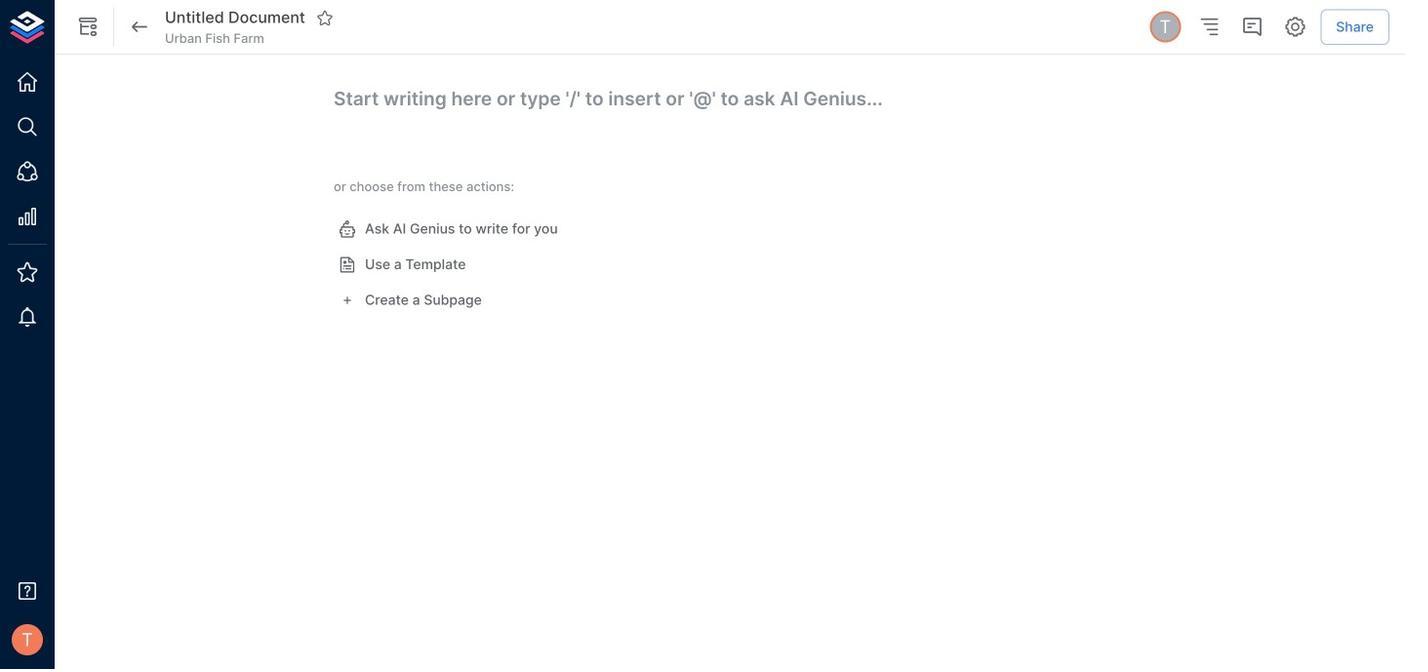 Task type: describe. For each thing, give the bounding box(es) containing it.
show wiki image
[[76, 15, 100, 39]]

favorite image
[[316, 9, 334, 27]]



Task type: vqa. For each thing, say whether or not it's contained in the screenshot.
1st AS from right
no



Task type: locate. For each thing, give the bounding box(es) containing it.
settings image
[[1284, 15, 1307, 39]]

comments image
[[1241, 15, 1264, 39]]

table of contents image
[[1198, 15, 1221, 39]]

go back image
[[128, 15, 151, 39]]



